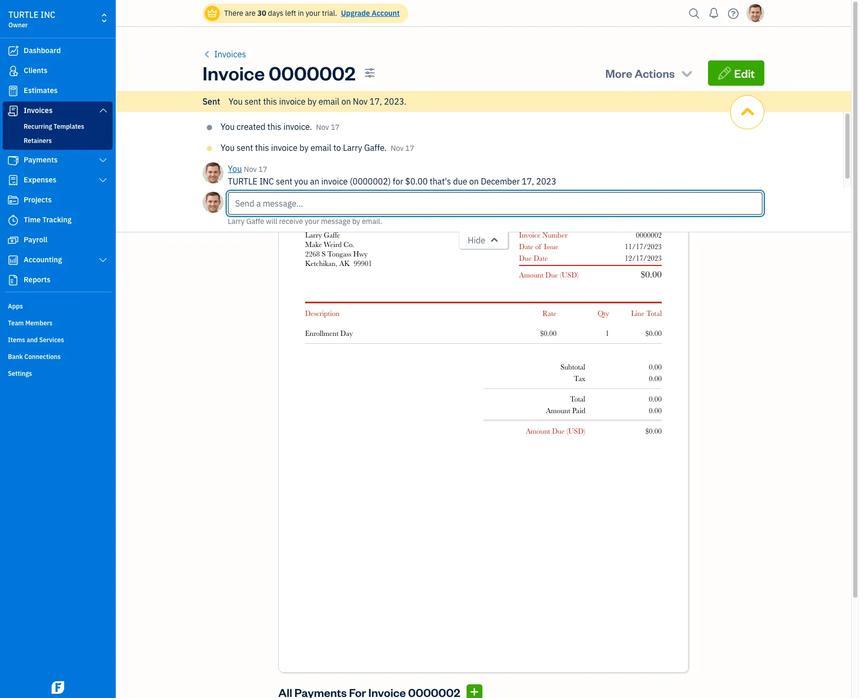 Task type: locate. For each thing, give the bounding box(es) containing it.
invoices link
[[3, 102, 113, 121]]

2 horizontal spatial larry
[[343, 143, 362, 153]]

0 vertical spatial 17,
[[370, 96, 382, 107]]

items and services link
[[3, 332, 113, 348]]

make weird co. has
[[292, 122, 366, 132]]

for
[[393, 176, 403, 187]]

sent up created
[[245, 96, 261, 107]]

1 vertical spatial chevron large down image
[[98, 176, 108, 185]]

invoices
[[214, 49, 246, 59], [24, 106, 53, 115]]

0 horizontal spatial )
[[577, 271, 579, 279]]

2 0.00 from the top
[[649, 375, 662, 383]]

on right due
[[469, 176, 479, 187]]

amount due ( usd ) down due date
[[519, 271, 579, 279]]

turtle for turtle inc owner
[[8, 9, 39, 20]]

inc left the you
[[260, 176, 274, 187]]

12/17/2023
[[625, 254, 662, 263]]

0.00
[[649, 363, 662, 372], [649, 375, 662, 383], [649, 395, 662, 404], [649, 407, 662, 415]]

1 vertical spatial weird
[[324, 241, 342, 249]]

amount down due date
[[519, 271, 544, 279]]

message
[[321, 217, 351, 226]]

clients link
[[3, 62, 113, 81]]

30
[[257, 8, 266, 18]]

$0.00
[[405, 176, 428, 187], [641, 269, 662, 280], [540, 329, 557, 338], [646, 329, 662, 338], [646, 427, 662, 436]]

0 vertical spatial on
[[342, 96, 351, 107]]

nov up the has
[[353, 96, 368, 107]]

make right 'info' 'icon'
[[292, 122, 312, 132]]

3 0.00 from the top
[[649, 395, 662, 404]]

you link
[[228, 163, 242, 175]]

amount left paid
[[546, 407, 571, 415]]

0 vertical spatial amount
[[519, 271, 544, 279]]

more actions
[[606, 66, 675, 81]]

dashboard
[[24, 46, 61, 55]]

date down the date of issue
[[534, 254, 548, 263]]

)
[[577, 271, 579, 279], [584, 427, 586, 436]]

line
[[631, 309, 645, 318]]

0 vertical spatial circle image
[[207, 124, 212, 132]]

circle image
[[207, 124, 212, 132], [207, 145, 212, 153]]

nov inside the you nov 17 turtle inc sent you an invoice (0000002) for $0.00 that's due on december 17, 2023
[[244, 165, 257, 174]]

larry left the will
[[228, 217, 245, 226]]

1 vertical spatial (
[[567, 427, 569, 436]]

team
[[8, 319, 24, 327]]

1 horizontal spatial inc
[[260, 176, 274, 187]]

0000002 up "you sent this invoice by email on nov 17, 2023."
[[269, 61, 356, 85]]

17 inside you sent this invoice by email to larry gaffe. nov 17
[[406, 144, 414, 153]]

0 vertical spatial invoice
[[203, 61, 265, 85]]

1 vertical spatial larry
[[228, 217, 245, 226]]

invoices right chevronleft icon on the top
[[214, 49, 246, 59]]

turtle inside the turtle inc owner
[[8, 9, 39, 20]]

2 vertical spatial due
[[552, 427, 565, 436]]

0 horizontal spatial larry
[[228, 217, 245, 226]]

0 vertical spatial 0000002
[[269, 61, 356, 85]]

by for to
[[300, 143, 309, 153]]

0.00 0.00
[[649, 363, 662, 383], [649, 395, 662, 415]]

1 vertical spatial invoice
[[519, 231, 541, 239]]

0 vertical spatial invoice
[[279, 96, 306, 107]]

0 vertical spatial amount due ( usd )
[[519, 271, 579, 279]]

make up 2268 on the left
[[305, 241, 322, 249]]

0 vertical spatial invoices
[[214, 49, 246, 59]]

payment image
[[7, 155, 19, 166]]

invoice up sent
[[203, 61, 265, 85]]

this for you created this invoice.
[[268, 122, 281, 132]]

17 up to
[[331, 123, 340, 132]]

team members link
[[3, 315, 113, 331]]

subtotal tax
[[561, 363, 586, 383]]

email left to
[[311, 143, 332, 153]]

1 horizontal spatial invoice
[[519, 231, 541, 239]]

dashboard image
[[7, 46, 19, 56]]

2268
[[305, 250, 320, 258]]

you down created
[[228, 164, 242, 174]]

larry inside "larry gaffe make weird co. 2268 s tongass hwy ketchikan, ak  99901"
[[305, 231, 322, 239]]

1 horizontal spatial turtle
[[228, 176, 258, 187]]

12794992386
[[305, 178, 346, 187]]

templates
[[54, 123, 84, 131]]

0 horizontal spatial total
[[570, 395, 586, 404]]

1 vertical spatial due
[[546, 271, 558, 279]]

1 vertical spatial on
[[469, 176, 479, 187]]

0000002 up 11/17/2023
[[636, 231, 662, 239]]

you right sent
[[229, 96, 243, 107]]

1 horizontal spatial (
[[567, 427, 569, 436]]

amount
[[519, 271, 544, 279], [546, 407, 571, 415], [526, 427, 550, 436]]

will
[[266, 217, 277, 226]]

invoices up recurring
[[24, 106, 53, 115]]

you inside the you nov 17 turtle inc sent you an invoice (0000002) for $0.00 that's due on december 17, 2023
[[228, 164, 242, 174]]

projects
[[24, 195, 52, 205]]

chevron large down image for invoices
[[98, 106, 108, 115]]

make
[[292, 122, 312, 132], [305, 241, 322, 249]]

0 vertical spatial due
[[519, 254, 532, 263]]

invoice up invoice.
[[279, 96, 306, 107]]

2 vertical spatial this
[[255, 143, 269, 153]]

1 chevron large down image from the top
[[98, 106, 108, 115]]

2 horizontal spatial 17
[[406, 144, 414, 153]]

invoice down 'info' 'icon'
[[271, 143, 298, 153]]

project image
[[7, 195, 19, 206]]

you created this invoice. nov 17
[[221, 122, 340, 132]]

amount due ( usd ) down "total amount paid"
[[526, 427, 586, 436]]

gaffe
[[246, 217, 264, 226], [324, 231, 340, 239]]

1 vertical spatial 17,
[[522, 176, 534, 187]]

bank connections
[[8, 353, 61, 361]]

nov inside you created this invoice. nov 17
[[316, 123, 329, 132]]

0 horizontal spatial 17
[[259, 165, 267, 174]]

2 vertical spatial amount
[[526, 427, 550, 436]]

1 0.00 0.00 from the top
[[649, 363, 662, 383]]

more
[[606, 66, 633, 81]]

chevron large down image down chevron large down icon
[[98, 176, 108, 185]]

usd down paid
[[569, 427, 584, 436]]

receive
[[279, 217, 303, 226]]

invoice right an
[[321, 176, 348, 187]]

your right receive
[[305, 217, 319, 226]]

3 chevron large down image from the top
[[98, 256, 108, 265]]

gaffe down message
[[324, 231, 340, 239]]

sent
[[245, 96, 261, 107], [237, 143, 253, 153], [276, 176, 293, 187]]

2 vertical spatial chevron large down image
[[98, 256, 108, 265]]

by for on
[[308, 96, 317, 107]]

0 horizontal spatial inc
[[41, 9, 55, 20]]

0 horizontal spatial invoices
[[24, 106, 53, 115]]

2 vertical spatial invoice
[[321, 176, 348, 187]]

payments
[[24, 155, 58, 165]]

items and services
[[8, 336, 64, 344]]

time tracking link
[[3, 211, 113, 230]]

on up make weird co. has
[[342, 96, 351, 107]]

apps link
[[3, 298, 113, 314]]

2 0.00 0.00 from the top
[[649, 395, 662, 415]]

0 vertical spatial chevron large down image
[[98, 106, 108, 115]]

1 horizontal spatial total
[[647, 309, 662, 318]]

sent down created
[[237, 143, 253, 153]]

1 vertical spatial circle image
[[207, 145, 212, 153]]

of
[[536, 243, 542, 251]]

main element
[[0, 0, 142, 699]]

1 vertical spatial 17
[[406, 144, 414, 153]]

timer image
[[7, 215, 19, 226]]

1 vertical spatial )
[[584, 427, 586, 436]]

0 vertical spatial make
[[292, 122, 312, 132]]

by
[[308, 96, 317, 107], [300, 143, 309, 153], [352, 217, 360, 226]]

total right line in the top right of the page
[[647, 309, 662, 318]]

services
[[39, 336, 64, 344]]

usd down 'number'
[[562, 271, 577, 279]]

0.00 0.00 for subtotal
[[649, 363, 662, 383]]

chevron large down image up reports link
[[98, 256, 108, 265]]

this
[[263, 96, 277, 107], [268, 122, 281, 132], [255, 143, 269, 153]]

usd
[[562, 271, 577, 279], [569, 427, 584, 436]]

co. up tongass
[[344, 241, 354, 249]]

this for you sent this invoice by email to larry gaffe.
[[255, 143, 269, 153]]

members
[[25, 319, 53, 327]]

total up paid
[[570, 395, 586, 404]]

0 horizontal spatial (
[[560, 271, 562, 279]]

you up you link
[[221, 143, 235, 153]]

weird inside "larry gaffe make weird co. 2268 s tongass hwy ketchikan, ak  99901"
[[324, 241, 342, 249]]

email for to
[[311, 143, 332, 153]]

0 vertical spatial )
[[577, 271, 579, 279]]

edit
[[734, 66, 755, 81]]

1 vertical spatial invoice
[[271, 143, 298, 153]]

0 horizontal spatial 0000002
[[269, 61, 356, 85]]

amount down "total amount paid"
[[526, 427, 550, 436]]

by up invoice.
[[308, 96, 317, 107]]

connections
[[24, 353, 61, 361]]

1 horizontal spatial invoices
[[214, 49, 246, 59]]

invoice
[[279, 96, 306, 107], [271, 143, 298, 153], [321, 176, 348, 187]]

client image
[[7, 66, 19, 76]]

0 vertical spatial by
[[308, 96, 317, 107]]

1 vertical spatial email
[[311, 143, 332, 153]]

chevron large down image
[[98, 106, 108, 115], [98, 176, 108, 185], [98, 256, 108, 265]]

chevron large down image up recurring templates link
[[98, 106, 108, 115]]

hwy
[[353, 250, 368, 258]]

your right in on the top left of page
[[306, 8, 320, 18]]

gaffe inside "larry gaffe make weird co. 2268 s tongass hwy ketchikan, ak  99901"
[[324, 231, 340, 239]]

1 vertical spatial invoices
[[24, 106, 53, 115]]

1 horizontal spatial on
[[469, 176, 479, 187]]

you
[[229, 96, 243, 107], [221, 122, 235, 132], [221, 143, 235, 153], [228, 164, 242, 174]]

0 vertical spatial 17
[[331, 123, 340, 132]]

1 vertical spatial sent
[[237, 143, 253, 153]]

0 vertical spatial weird
[[314, 122, 336, 132]]

date left of
[[519, 243, 534, 251]]

1 horizontal spatial 17,
[[522, 176, 534, 187]]

invoices inside button
[[214, 49, 246, 59]]

1 vertical spatial your
[[305, 217, 319, 226]]

tongass
[[328, 250, 352, 258]]

this up you created this invoice. nov 17
[[263, 96, 277, 107]]

17
[[331, 123, 340, 132], [406, 144, 414, 153], [259, 165, 267, 174]]

chevron large down image inside expenses link
[[98, 176, 108, 185]]

expense image
[[7, 175, 19, 186]]

invoice image
[[7, 106, 19, 116]]

due
[[519, 254, 532, 263], [546, 271, 558, 279], [552, 427, 565, 436]]

1 horizontal spatial 0000002
[[636, 231, 662, 239]]

due down "total amount paid"
[[552, 427, 565, 436]]

co. left the has
[[338, 122, 351, 132]]

1 vertical spatial this
[[268, 122, 281, 132]]

nov right gaffe.
[[391, 144, 404, 153]]

invoice.
[[283, 122, 312, 132]]

1 vertical spatial date
[[534, 254, 548, 263]]

turtle up 12794992386
[[305, 169, 335, 177]]

this left invoice.
[[268, 122, 281, 132]]

0 vertical spatial larry
[[343, 143, 362, 153]]

chevron large down image inside the accounting link
[[98, 256, 108, 265]]

nov up you sent this invoice by email to larry gaffe. nov 17
[[316, 123, 329, 132]]

by left email.
[[352, 217, 360, 226]]

you for you sent this invoice by email on nov 17, 2023.
[[229, 96, 243, 107]]

subtotal
[[561, 363, 586, 372]]

by down invoice.
[[300, 143, 309, 153]]

2 vertical spatial sent
[[276, 176, 293, 187]]

2 vertical spatial larry
[[305, 231, 322, 239]]

turtle down you link
[[228, 176, 258, 187]]

0 vertical spatial email
[[319, 96, 340, 107]]

1 vertical spatial co.
[[344, 241, 354, 249]]

turtle inside 'turtle inc 12794992386'
[[305, 169, 335, 177]]

hide button
[[459, 232, 508, 249]]

2 chevron large down image from the top
[[98, 176, 108, 185]]

1 vertical spatial make
[[305, 241, 322, 249]]

2 horizontal spatial turtle
[[305, 169, 335, 177]]

0 horizontal spatial 17,
[[370, 96, 382, 107]]

gaffe.
[[364, 143, 387, 153]]

turtle inc owner
[[8, 9, 55, 29]]

0 horizontal spatial turtle
[[8, 9, 39, 20]]

gaffe left the will
[[246, 217, 264, 226]]

0 vertical spatial total
[[647, 309, 662, 318]]

larry down larry gaffe will receive your message by email.
[[305, 231, 322, 239]]

inc up dashboard
[[41, 9, 55, 20]]

0 vertical spatial co.
[[338, 122, 351, 132]]

gaffe for will
[[246, 217, 264, 226]]

2 horizontal spatial inc
[[337, 169, 350, 177]]

chart image
[[7, 255, 19, 266]]

an
[[310, 176, 319, 187]]

day
[[341, 329, 353, 338]]

you left created
[[221, 122, 235, 132]]

inc for turtle inc 12794992386
[[337, 169, 350, 177]]

17, left the 2023
[[522, 176, 534, 187]]

0 vertical spatial gaffe
[[246, 217, 264, 226]]

1 vertical spatial amount
[[546, 407, 571, 415]]

larry right to
[[343, 143, 362, 153]]

17, left 2023.
[[370, 96, 382, 107]]

are
[[245, 8, 256, 18]]

17, inside the you nov 17 turtle inc sent you an invoice (0000002) for $0.00 that's due on december 17, 2023
[[522, 176, 534, 187]]

turtle
[[8, 9, 39, 20], [305, 169, 335, 177], [228, 176, 258, 187]]

17,
[[370, 96, 382, 107], [522, 176, 534, 187]]

0 horizontal spatial invoice
[[203, 61, 265, 85]]

nov right you link
[[244, 165, 257, 174]]

2 circle image from the top
[[207, 145, 212, 153]]

turtle up owner
[[8, 9, 39, 20]]

due down due date
[[546, 271, 558, 279]]

0 horizontal spatial gaffe
[[246, 217, 264, 226]]

inc inside the turtle inc owner
[[41, 9, 55, 20]]

1 horizontal spatial larry
[[305, 231, 322, 239]]

1 vertical spatial by
[[300, 143, 309, 153]]

sent for you sent this invoice by email on nov 17, 2023.
[[245, 96, 261, 107]]

1 vertical spatial gaffe
[[324, 231, 340, 239]]

0 vertical spatial 0.00 0.00
[[649, 363, 662, 383]]

inc inside 'turtle inc 12794992386'
[[337, 169, 350, 177]]

bank
[[8, 353, 23, 361]]

1 0.00 from the top
[[649, 363, 662, 372]]

larry gaffe make weird co. 2268 s tongass hwy ketchikan, ak  99901
[[305, 231, 372, 268]]

team members
[[8, 319, 53, 327]]

dashboard link
[[3, 42, 113, 61]]

email
[[319, 96, 340, 107], [311, 143, 332, 153]]

inc
[[41, 9, 55, 20], [337, 169, 350, 177], [260, 176, 274, 187]]

turtle for turtle inc 12794992386
[[305, 169, 335, 177]]

0 vertical spatial sent
[[245, 96, 261, 107]]

notifications image
[[706, 3, 723, 24]]

1 horizontal spatial gaffe
[[324, 231, 340, 239]]

1 vertical spatial 0.00 0.00
[[649, 395, 662, 415]]

sent left the you
[[276, 176, 293, 187]]

17 right you link
[[259, 165, 267, 174]]

(
[[560, 271, 562, 279], [567, 427, 569, 436]]

1 horizontal spatial 17
[[331, 123, 340, 132]]

december
[[481, 176, 520, 187]]

date of issue
[[519, 243, 559, 251]]

settings for this invoice image
[[364, 68, 375, 79]]

4 0.00 from the top
[[649, 407, 662, 415]]

invoice up of
[[519, 231, 541, 239]]

trial.
[[322, 8, 337, 18]]

inc up 12794992386
[[337, 169, 350, 177]]

email up make weird co. has
[[319, 96, 340, 107]]

weird up you sent this invoice by email to larry gaffe. nov 17
[[314, 122, 336, 132]]

chevron large down image inside invoices link
[[98, 106, 108, 115]]

description
[[305, 309, 340, 318]]

0000002
[[269, 61, 356, 85], [636, 231, 662, 239]]

1 vertical spatial 0000002
[[636, 231, 662, 239]]

crown image
[[207, 8, 218, 19]]

1 vertical spatial total
[[570, 395, 586, 404]]

due down the date of issue
[[519, 254, 532, 263]]

0 horizontal spatial on
[[342, 96, 351, 107]]

17 up the you nov 17 turtle inc sent you an invoice (0000002) for $0.00 that's due on december 17, 2023
[[406, 144, 414, 153]]

1 horizontal spatial )
[[584, 427, 586, 436]]

weird up tongass
[[324, 241, 342, 249]]

this down created
[[255, 143, 269, 153]]

2 vertical spatial 17
[[259, 165, 267, 174]]

1 circle image from the top
[[207, 124, 212, 132]]



Task type: describe. For each thing, give the bounding box(es) containing it.
invoices inside the 'main' element
[[24, 106, 53, 115]]

larry for 2268
[[305, 231, 322, 239]]

days
[[268, 8, 283, 18]]

larry gaffe will receive your message by email.
[[228, 217, 382, 226]]

total amount paid
[[546, 395, 586, 415]]

turtle inside the you nov 17 turtle inc sent you an invoice (0000002) for $0.00 that's due on december 17, 2023
[[228, 176, 258, 187]]

you for you created this invoice. nov 17
[[221, 122, 235, 132]]

s
[[322, 250, 326, 258]]

search image
[[686, 6, 703, 21]]

chevron large down image for accounting
[[98, 256, 108, 265]]

invoice inside the you nov 17 turtle inc sent you an invoice (0000002) for $0.00 that's due on december 17, 2023
[[321, 176, 348, 187]]

email.
[[362, 217, 382, 226]]

retainers link
[[5, 135, 111, 147]]

pencil image
[[718, 66, 732, 81]]

you sent this invoice by email on nov 17, 2023.
[[229, 96, 407, 107]]

paid
[[573, 407, 586, 415]]

chevrondown image
[[680, 66, 694, 81]]

enrollment day
[[305, 329, 353, 338]]

enrollment
[[305, 329, 339, 338]]

inc inside the you nov 17 turtle inc sent you an invoice (0000002) for $0.00 that's due on december 17, 2023
[[260, 176, 274, 187]]

sent inside the you nov 17 turtle inc sent you an invoice (0000002) for $0.00 that's due on december 17, 2023
[[276, 176, 293, 187]]

$0.00 inside the you nov 17 turtle inc sent you an invoice (0000002) for $0.00 that's due on december 17, 2023
[[405, 176, 428, 187]]

0 vertical spatial usd
[[562, 271, 577, 279]]

you nov 17 turtle inc sent you an invoice (0000002) for $0.00 that's due on december 17, 2023
[[228, 164, 557, 187]]

gaffe for make
[[324, 231, 340, 239]]

items
[[8, 336, 25, 344]]

inc for turtle inc owner
[[41, 9, 55, 20]]

invoice 0000002
[[203, 61, 356, 85]]

actions
[[635, 66, 675, 81]]

nov inside you sent this invoice by email to larry gaffe. nov 17
[[391, 144, 404, 153]]

you for you sent this invoice by email to larry gaffe. nov 17
[[221, 143, 235, 153]]

edit link
[[708, 61, 765, 86]]

99901
[[354, 259, 372, 268]]

account
[[372, 8, 400, 18]]

qty
[[598, 309, 609, 318]]

invoices button
[[203, 48, 246, 61]]

created
[[237, 122, 266, 132]]

accounting link
[[3, 251, 113, 270]]

there are 30 days left in your trial. upgrade account
[[224, 8, 400, 18]]

reports
[[24, 275, 51, 285]]

go to help image
[[725, 6, 742, 21]]

estimates link
[[3, 82, 113, 101]]

time tracking
[[24, 215, 72, 225]]

freshbooks image
[[49, 682, 66, 695]]

payroll link
[[3, 231, 113, 250]]

settings link
[[3, 366, 113, 382]]

in
[[298, 8, 304, 18]]

0 vertical spatial this
[[263, 96, 277, 107]]

accounting
[[24, 255, 62, 265]]

1 vertical spatial amount due ( usd )
[[526, 427, 586, 436]]

payments link
[[3, 151, 113, 170]]

time
[[24, 215, 41, 225]]

you
[[294, 176, 308, 187]]

email for on
[[319, 96, 340, 107]]

larry for message
[[228, 217, 245, 226]]

1
[[606, 329, 609, 338]]

1 vertical spatial usd
[[569, 427, 584, 436]]

chevron large down image for expenses
[[98, 176, 108, 185]]

due
[[453, 176, 467, 187]]

there
[[224, 8, 243, 18]]

payroll
[[24, 235, 48, 245]]

invoice for invoice number
[[519, 231, 541, 239]]

chevronleft image
[[203, 48, 212, 61]]

due date
[[519, 254, 548, 263]]

report image
[[7, 275, 19, 286]]

invoice for on
[[279, 96, 306, 107]]

0 vertical spatial your
[[306, 8, 320, 18]]

hide
[[468, 235, 486, 246]]

2023.
[[384, 96, 407, 107]]

Send a message text field
[[228, 192, 763, 215]]

invoice for invoice 0000002
[[203, 61, 265, 85]]

expenses link
[[3, 171, 113, 190]]

estimates
[[24, 86, 58, 95]]

number
[[543, 231, 568, 239]]

and
[[27, 336, 38, 344]]

circle image for you sent this invoice by email to larry gaffe.
[[207, 145, 212, 153]]

clients
[[24, 66, 47, 75]]

money image
[[7, 235, 19, 246]]

turtle inc 12794992386
[[305, 169, 350, 187]]

upgrade account link
[[339, 8, 400, 18]]

you for you nov 17 turtle inc sent you an invoice (0000002) for $0.00 that's due on december 17, 2023
[[228, 164, 242, 174]]

sent for you sent this invoice by email to larry gaffe. nov 17
[[237, 143, 253, 153]]

co. inside "larry gaffe make weird co. 2268 s tongass hwy ketchikan, ak  99901"
[[344, 241, 354, 249]]

line total
[[631, 309, 662, 318]]

amount inside "total amount paid"
[[546, 407, 571, 415]]

11/17/2023
[[625, 243, 662, 251]]

invoice number
[[519, 231, 568, 239]]

that's
[[430, 176, 451, 187]]

estimate image
[[7, 86, 19, 96]]

apps
[[8, 303, 23, 310]]

circle image for you created this invoice.
[[207, 124, 212, 132]]

to
[[333, 143, 341, 153]]

upgrade
[[341, 8, 370, 18]]

close comments image
[[739, 96, 757, 129]]

left
[[285, 8, 296, 18]]

add a payment image
[[470, 686, 479, 699]]

more actions button
[[596, 61, 704, 86]]

you sent this invoice by email to larry gaffe. nov 17
[[221, 143, 414, 153]]

expenses
[[24, 175, 56, 185]]

17 inside the you nov 17 turtle inc sent you an invoice (0000002) for $0.00 that's due on december 17, 2023
[[259, 165, 267, 174]]

tracking
[[42, 215, 72, 225]]

total inside "total amount paid"
[[570, 395, 586, 404]]

settings
[[8, 370, 32, 378]]

17 inside you created this invoice. nov 17
[[331, 123, 340, 132]]

0 vertical spatial (
[[560, 271, 562, 279]]

make inside "larry gaffe make weird co. 2268 s tongass hwy ketchikan, ak  99901"
[[305, 241, 322, 249]]

owner
[[8, 21, 28, 29]]

tax
[[574, 375, 586, 383]]

projects link
[[3, 191, 113, 210]]

retainers
[[24, 137, 52, 145]]

2 vertical spatial by
[[352, 217, 360, 226]]

recurring templates
[[24, 123, 84, 131]]

sent
[[203, 96, 220, 107]]

chevron large down image
[[98, 156, 108, 165]]

ketchikan,
[[305, 259, 338, 268]]

on inside the you nov 17 turtle inc sent you an invoice (0000002) for $0.00 that's due on december 17, 2023
[[469, 176, 479, 187]]

invoice for to
[[271, 143, 298, 153]]

0 vertical spatial date
[[519, 243, 534, 251]]

0.00 0.00 for total
[[649, 395, 662, 415]]

has
[[352, 122, 366, 132]]

info image
[[278, 121, 288, 133]]



Task type: vqa. For each thing, say whether or not it's contained in the screenshot.
4th They from the bottom
no



